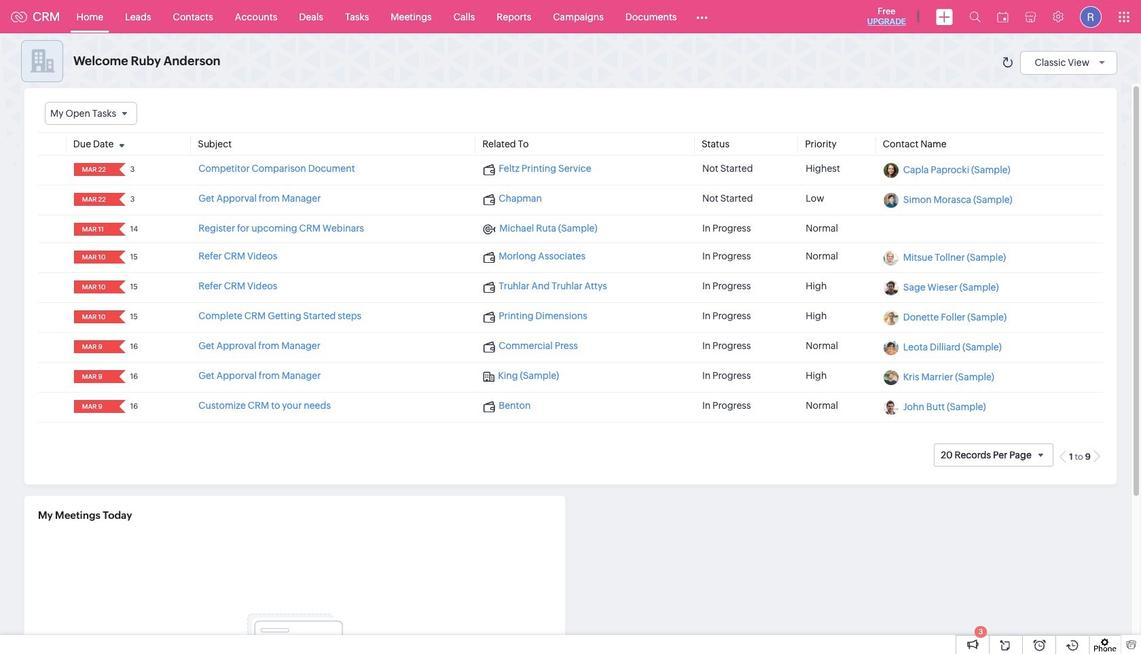 Task type: locate. For each thing, give the bounding box(es) containing it.
calendar image
[[997, 11, 1009, 22]]

None field
[[45, 102, 137, 125], [78, 163, 110, 176], [78, 193, 110, 206], [78, 223, 110, 236], [78, 251, 110, 264], [78, 281, 110, 294], [78, 311, 110, 323], [78, 340, 110, 353], [78, 370, 110, 383], [78, 400, 110, 413], [45, 102, 137, 125], [78, 163, 110, 176], [78, 193, 110, 206], [78, 223, 110, 236], [78, 251, 110, 264], [78, 281, 110, 294], [78, 311, 110, 323], [78, 340, 110, 353], [78, 370, 110, 383], [78, 400, 110, 413]]

profile element
[[1072, 0, 1110, 33]]



Task type: vqa. For each thing, say whether or not it's contained in the screenshot.
"ROW GROUP"
no



Task type: describe. For each thing, give the bounding box(es) containing it.
search image
[[969, 11, 981, 22]]

profile image
[[1080, 6, 1102, 28]]

search element
[[961, 0, 989, 33]]

Other Modules field
[[688, 6, 717, 28]]

logo image
[[11, 11, 27, 22]]

create menu image
[[936, 8, 953, 25]]

create menu element
[[928, 0, 961, 33]]



